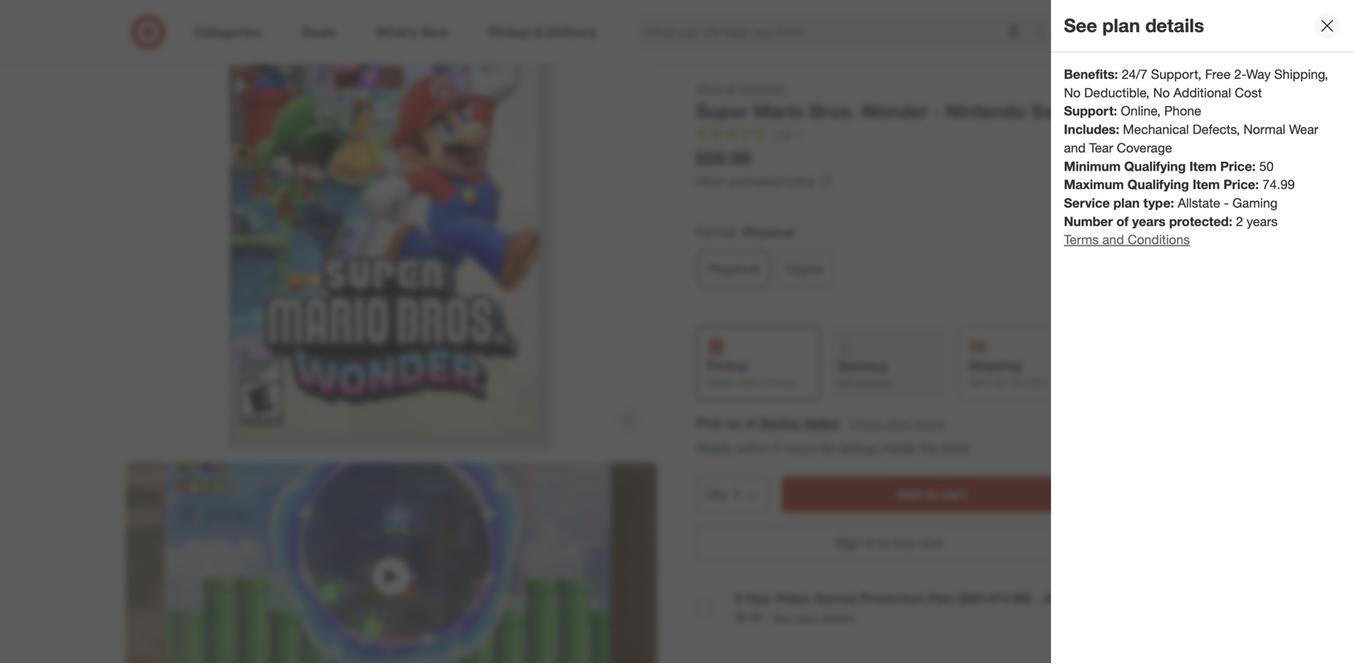 Task type: locate. For each thing, give the bounding box(es) containing it.
$9.00
[[735, 611, 762, 625]]

no
[[1064, 85, 1081, 101], [1154, 85, 1170, 101]]

mario
[[754, 100, 805, 122]]

at
[[745, 416, 757, 431]]

0 horizontal spatial to
[[879, 535, 890, 551]]

0 vertical spatial see
[[1064, 14, 1098, 37]]

1 horizontal spatial see
[[1064, 14, 1098, 37]]

0 vertical spatial hours
[[773, 377, 797, 389]]

0 vertical spatial within
[[737, 377, 762, 389]]

2 left year
[[735, 591, 742, 607]]

get
[[969, 377, 984, 389]]

1 vertical spatial plan
[[1114, 195, 1140, 211]]

price:
[[1221, 159, 1256, 174], [1224, 177, 1259, 193]]

None checkbox
[[696, 602, 712, 618]]

no up support:
[[1064, 85, 1081, 101]]

1 within from the top
[[737, 377, 762, 389]]

hours inside pickup ready within 2 hours
[[773, 377, 797, 389]]

item
[[1190, 159, 1217, 174], [1193, 177, 1220, 193]]

0 horizontal spatial see
[[773, 611, 792, 625]]

physical up physical link
[[743, 225, 795, 240]]

0 vertical spatial and
[[1064, 140, 1086, 156]]

plan inside minimum qualifying item price: 50 maximum qualifying item price: 74.99 service plan type: allstate - gaming number of years protected: 2 years
[[1114, 195, 1140, 211]]

ready
[[707, 377, 734, 389], [696, 441, 733, 456]]

- right $74.99)
[[1035, 591, 1040, 607]]

years
[[1133, 214, 1166, 229], [1247, 214, 1278, 229]]

0 vertical spatial -
[[934, 100, 941, 122]]

0 horizontal spatial -
[[934, 100, 941, 122]]

qualifying up the type: on the right top of the page
[[1128, 177, 1190, 193]]

pickup ready within 2 hours
[[707, 358, 797, 389]]

0 vertical spatial item
[[1190, 159, 1217, 174]]

- right wonder
[[934, 100, 941, 122]]

1 horizontal spatial and
[[1103, 232, 1125, 248]]

1 vertical spatial see
[[773, 611, 792, 625]]

within
[[737, 377, 762, 389], [736, 441, 770, 456]]

ready down pickup
[[707, 377, 734, 389]]

terms
[[1064, 232, 1099, 248]]

group containing format
[[695, 224, 1228, 294]]

14
[[1049, 377, 1060, 389]]

item down mechanical defects, normal wear and tear coverage
[[1190, 159, 1217, 174]]

plan up 24/7
[[1103, 14, 1141, 37]]

1 vertical spatial allstate
[[1044, 591, 1090, 607]]

1 vertical spatial physical
[[708, 261, 760, 277]]

0 vertical spatial ready
[[707, 377, 734, 389]]

2-
[[1235, 66, 1247, 82]]

0 vertical spatial allstate
[[1178, 195, 1221, 211]]

- left "gaming"
[[1224, 195, 1229, 211]]

0 horizontal spatial details
[[820, 611, 853, 625]]

2 inside pickup ready within 2 hours
[[765, 377, 770, 389]]

mechanical
[[1123, 122, 1189, 137]]

$59.99
[[696, 147, 752, 170]]

plan down video
[[796, 611, 817, 625]]

and down of
[[1103, 232, 1125, 248]]

it
[[987, 377, 992, 389]]

1 vertical spatial within
[[736, 441, 770, 456]]

1 vertical spatial hours
[[785, 441, 817, 456]]

add to cart
[[898, 487, 967, 503]]

number
[[1064, 214, 1113, 229]]

minimum
[[1064, 159, 1121, 174]]

price: left 50 on the top right of page
[[1221, 159, 1256, 174]]

2 year video games protection plan ($50-$74.99) - allstate $9.00 · see plan details
[[735, 591, 1090, 625]]

price: up "gaming"
[[1224, 177, 1259, 193]]

stores
[[915, 417, 946, 431]]

1 vertical spatial item
[[1193, 177, 1220, 193]]

2 up pick up at spring valley on the right of the page
[[765, 377, 770, 389]]

spring valley button
[[761, 414, 840, 433]]

1 horizontal spatial allstate
[[1178, 195, 1221, 211]]

group
[[695, 224, 1228, 294]]

search
[[1026, 26, 1064, 42]]

delivery
[[838, 359, 888, 375]]

details down games
[[820, 611, 853, 625]]

plan
[[1103, 14, 1141, 37], [1114, 195, 1140, 211], [796, 611, 817, 625]]

74.99
[[1263, 177, 1295, 193]]

to right "in"
[[879, 535, 890, 551]]

hours up spring
[[773, 377, 797, 389]]

games
[[814, 591, 857, 607]]

gaming
[[1233, 195, 1278, 211]]

1 vertical spatial ready
[[696, 441, 733, 456]]

2 vertical spatial -
[[1035, 591, 1040, 607]]

1 vertical spatial to
[[879, 535, 890, 551]]

0 vertical spatial nintendo
[[740, 81, 786, 95]]

allstate up protected:
[[1178, 195, 1221, 211]]

super mario bros. wonder - nintendo switch, 1 of 15 image
[[126, 0, 657, 450]]

0 vertical spatial qualifying
[[1125, 159, 1186, 174]]

see
[[1064, 14, 1098, 37], [773, 611, 792, 625]]

plan inside 2 year video games protection plan ($50-$74.99) - allstate $9.00 · see plan details
[[796, 611, 817, 625]]

and down includes:
[[1064, 140, 1086, 156]]

includes:
[[1064, 122, 1120, 137]]

2 horizontal spatial -
[[1224, 195, 1229, 211]]

no down support,
[[1154, 85, 1170, 101]]

physical inside physical link
[[708, 261, 760, 277]]

nintendo left switch
[[946, 100, 1026, 122]]

0 vertical spatial physical
[[743, 225, 795, 240]]

1 vertical spatial nintendo
[[946, 100, 1026, 122]]

details inside dialog
[[1146, 14, 1205, 37]]

plan up of
[[1114, 195, 1140, 211]]

qualifying down coverage
[[1125, 159, 1186, 174]]

hours down spring valley 'button'
[[785, 441, 817, 456]]

see right · on the right bottom of page
[[773, 611, 792, 625]]

What can we help you find? suggestions appear below search field
[[636, 15, 1037, 50]]

when purchased online
[[696, 175, 816, 189]]

0 vertical spatial details
[[1146, 14, 1205, 37]]

delivery not available
[[838, 359, 894, 389]]

pick
[[696, 416, 723, 431]]

1 horizontal spatial -
[[1035, 591, 1040, 607]]

$74.99)
[[989, 591, 1031, 607]]

coverage
[[1117, 140, 1173, 156]]

cost
[[1235, 85, 1263, 101]]

details
[[1146, 14, 1205, 37], [820, 611, 853, 625]]

terms and conditions link
[[1064, 232, 1190, 248]]

details up support,
[[1146, 14, 1205, 37]]

ready down pick
[[696, 441, 733, 456]]

now
[[919, 535, 943, 551]]

physical
[[743, 225, 795, 240], [708, 261, 760, 277]]

the
[[920, 441, 938, 456]]

nintendo up mario
[[740, 81, 786, 95]]

hours
[[773, 377, 797, 389], [785, 441, 817, 456]]

maximum
[[1064, 177, 1124, 193]]

1 horizontal spatial details
[[1146, 14, 1205, 37]]

0 horizontal spatial and
[[1064, 140, 1086, 156]]

1 vertical spatial qualifying
[[1128, 177, 1190, 193]]

purchased
[[729, 175, 782, 189]]

allstate right $74.99)
[[1044, 591, 1090, 607]]

1 horizontal spatial years
[[1247, 214, 1278, 229]]

2 inside 2 year video games protection plan ($50-$74.99) - allstate $9.00 · see plan details
[[735, 591, 742, 607]]

within down pickup
[[737, 377, 762, 389]]

allstate
[[1178, 195, 1221, 211], [1044, 591, 1090, 607]]

50
[[1260, 159, 1274, 174]]

format
[[696, 225, 737, 240]]

item up protected:
[[1193, 177, 1220, 193]]

defects,
[[1193, 122, 1240, 137]]

nintendo
[[740, 81, 786, 95], [946, 100, 1026, 122]]

1 horizontal spatial to
[[926, 487, 938, 503]]

- inside minimum qualifying item price: 50 maximum qualifying item price: 74.99 service plan type: allstate - gaming number of years protected: 2 years
[[1224, 195, 1229, 211]]

- inside 'shop all nintendo super mario bros. wonder - nintendo switch'
[[934, 100, 941, 122]]

deductible,
[[1085, 85, 1150, 101]]

format physical
[[696, 225, 795, 240]]

1 vertical spatial details
[[820, 611, 853, 625]]

terms and conditions
[[1064, 232, 1190, 248]]

video
[[776, 591, 811, 607]]

2 down "gaming"
[[1236, 214, 1244, 229]]

tear
[[1090, 140, 1114, 156]]

see up benefits: at top
[[1064, 14, 1098, 37]]

service
[[1064, 195, 1110, 211]]

within inside pickup ready within 2 hours
[[737, 377, 762, 389]]

within down at
[[736, 441, 770, 456]]

2 vertical spatial plan
[[796, 611, 817, 625]]

0 horizontal spatial years
[[1133, 214, 1166, 229]]

1 horizontal spatial no
[[1154, 85, 1170, 101]]

physical down format physical
[[708, 261, 760, 277]]

wonder
[[861, 100, 928, 122]]

0 horizontal spatial no
[[1064, 85, 1081, 101]]

ready within 2 hours for pickup inside the store
[[696, 441, 971, 456]]

0 vertical spatial to
[[926, 487, 938, 503]]

and
[[1064, 140, 1086, 156], [1103, 232, 1125, 248]]

mechanical defects, normal wear and tear coverage
[[1064, 122, 1319, 156]]

dec
[[1029, 377, 1047, 389]]

plan
[[928, 591, 955, 607]]

check other stores
[[850, 417, 946, 431]]

0 horizontal spatial allstate
[[1044, 591, 1090, 607]]

pickup
[[840, 441, 878, 456]]

years down the type: on the right top of the page
[[1133, 214, 1166, 229]]

allstate inside minimum qualifying item price: 50 maximum qualifying item price: 74.99 service plan type: allstate - gaming number of years protected: 2 years
[[1178, 195, 1221, 211]]

1 vertical spatial -
[[1224, 195, 1229, 211]]

1 no from the left
[[1064, 85, 1081, 101]]

ready inside pickup ready within 2 hours
[[707, 377, 734, 389]]

to
[[926, 487, 938, 503], [879, 535, 890, 551]]

to right add
[[926, 487, 938, 503]]

years down "gaming"
[[1247, 214, 1278, 229]]



Task type: describe. For each thing, give the bounding box(es) containing it.
valley
[[805, 416, 840, 431]]

protection
[[861, 591, 925, 607]]

inside
[[882, 441, 916, 456]]

allstate inside 2 year video games protection plan ($50-$74.99) - allstate $9.00 · see plan details
[[1044, 591, 1090, 607]]

24/7 support, free 2-way shipping, no deductible, no additional cost
[[1064, 66, 1329, 101]]

add
[[898, 487, 922, 503]]

add to cart button
[[782, 477, 1083, 513]]

super mario bros. wonder - nintendo switch, 2 of 15, play video image
[[126, 463, 657, 664]]

way
[[1247, 66, 1271, 82]]

shipping
[[969, 358, 1023, 374]]

1 years from the left
[[1133, 214, 1166, 229]]

normal
[[1244, 122, 1286, 137]]

114 link
[[696, 126, 807, 145]]

online
[[785, 175, 816, 189]]

24/7
[[1122, 66, 1148, 82]]

check other stores button
[[849, 415, 947, 433]]

sign in to buy now
[[836, 535, 943, 551]]

available
[[857, 377, 894, 389]]

when
[[696, 175, 725, 189]]

shipping,
[[1275, 66, 1329, 82]]

thu,
[[1008, 377, 1027, 389]]

bros.
[[810, 100, 856, 122]]

sign
[[836, 535, 862, 551]]

0 vertical spatial plan
[[1103, 14, 1141, 37]]

additional
[[1174, 85, 1232, 101]]

super
[[696, 100, 749, 122]]

details inside 2 year video games protection plan ($50-$74.99) - allstate $9.00 · see plan details
[[820, 611, 853, 625]]

by
[[995, 377, 1005, 389]]

see inside dialog
[[1064, 14, 1098, 37]]

in
[[865, 535, 875, 551]]

for
[[821, 441, 836, 456]]

free
[[1206, 66, 1231, 82]]

($50-
[[959, 591, 989, 607]]

see plan details
[[1064, 14, 1205, 37]]

2 inside minimum qualifying item price: 50 maximum qualifying item price: 74.99 service plan type: allstate - gaming number of years protected: 2 years
[[1236, 214, 1244, 229]]

physical link
[[698, 252, 770, 287]]

2 down spring
[[774, 441, 781, 456]]

see plan details button
[[773, 610, 853, 626]]

phone
[[1165, 103, 1202, 119]]

·
[[765, 610, 769, 625]]

shipping get it by thu, dec 14
[[969, 358, 1060, 389]]

2 years from the left
[[1247, 214, 1278, 229]]

1 vertical spatial price:
[[1224, 177, 1259, 193]]

conditions
[[1128, 232, 1190, 248]]

2 no from the left
[[1154, 85, 1170, 101]]

0 horizontal spatial nintendo
[[740, 81, 786, 95]]

see plan details dialog
[[1051, 0, 1354, 664]]

pickup
[[707, 358, 748, 374]]

support: online, phone
[[1064, 103, 1202, 119]]

protected:
[[1170, 214, 1233, 229]]

shop
[[696, 81, 723, 95]]

cart
[[942, 487, 967, 503]]

all
[[726, 81, 737, 95]]

type:
[[1144, 195, 1175, 211]]

pick up at spring valley
[[696, 416, 840, 431]]

1 horizontal spatial nintendo
[[946, 100, 1026, 122]]

0 vertical spatial price:
[[1221, 159, 1256, 174]]

and inside mechanical defects, normal wear and tear coverage
[[1064, 140, 1086, 156]]

up
[[726, 416, 742, 431]]

online,
[[1121, 103, 1161, 119]]

support:
[[1064, 103, 1118, 119]]

114
[[772, 127, 791, 141]]

other
[[886, 417, 912, 431]]

digital link
[[776, 252, 833, 287]]

search button
[[1026, 15, 1064, 53]]

minimum qualifying item price: 50 maximum qualifying item price: 74.99 service plan type: allstate - gaming number of years protected: 2 years
[[1064, 159, 1295, 229]]

spring
[[761, 416, 801, 431]]

see inside 2 year video games protection plan ($50-$74.99) - allstate $9.00 · see plan details
[[773, 611, 792, 625]]

- inside 2 year video games protection plan ($50-$74.99) - allstate $9.00 · see plan details
[[1035, 591, 1040, 607]]

of
[[1117, 214, 1129, 229]]

digital
[[787, 261, 823, 277]]

1 vertical spatial and
[[1103, 232, 1125, 248]]

2 within from the top
[[736, 441, 770, 456]]

store
[[941, 441, 971, 456]]

switch
[[1031, 100, 1091, 122]]

not
[[838, 377, 854, 389]]

support,
[[1152, 66, 1202, 82]]

shop all nintendo super mario bros. wonder - nintendo switch
[[696, 81, 1091, 122]]

year
[[746, 591, 773, 607]]

sign in to buy now button
[[696, 526, 1083, 561]]



Task type: vqa. For each thing, say whether or not it's contained in the screenshot.
$249.99
no



